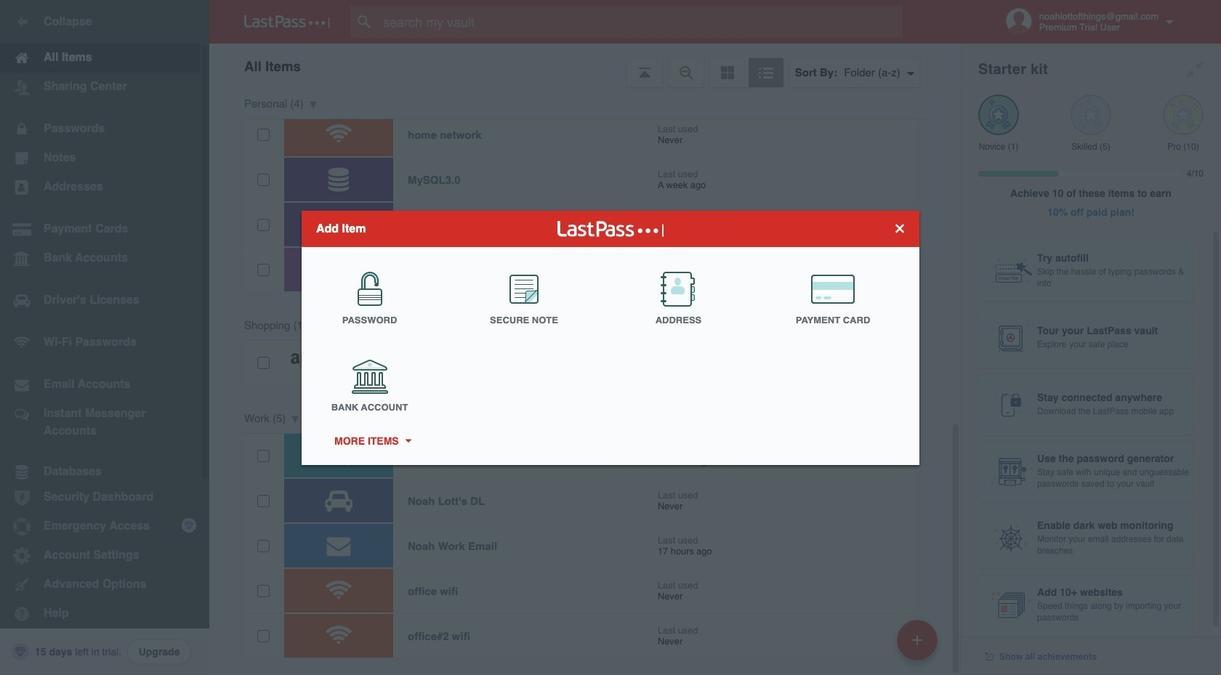 Task type: describe. For each thing, give the bounding box(es) containing it.
new item image
[[913, 635, 923, 645]]

new item navigation
[[892, 616, 947, 676]]

Search search field
[[351, 6, 932, 38]]

main navigation navigation
[[0, 0, 209, 676]]

search my vault text field
[[351, 6, 932, 38]]



Task type: vqa. For each thing, say whether or not it's contained in the screenshot.
'SEARCH' search box
yes



Task type: locate. For each thing, give the bounding box(es) containing it.
dialog
[[302, 211, 920, 465]]

lastpass image
[[244, 15, 330, 28]]

caret right image
[[403, 439, 413, 443]]

vault options navigation
[[209, 44, 961, 87]]



